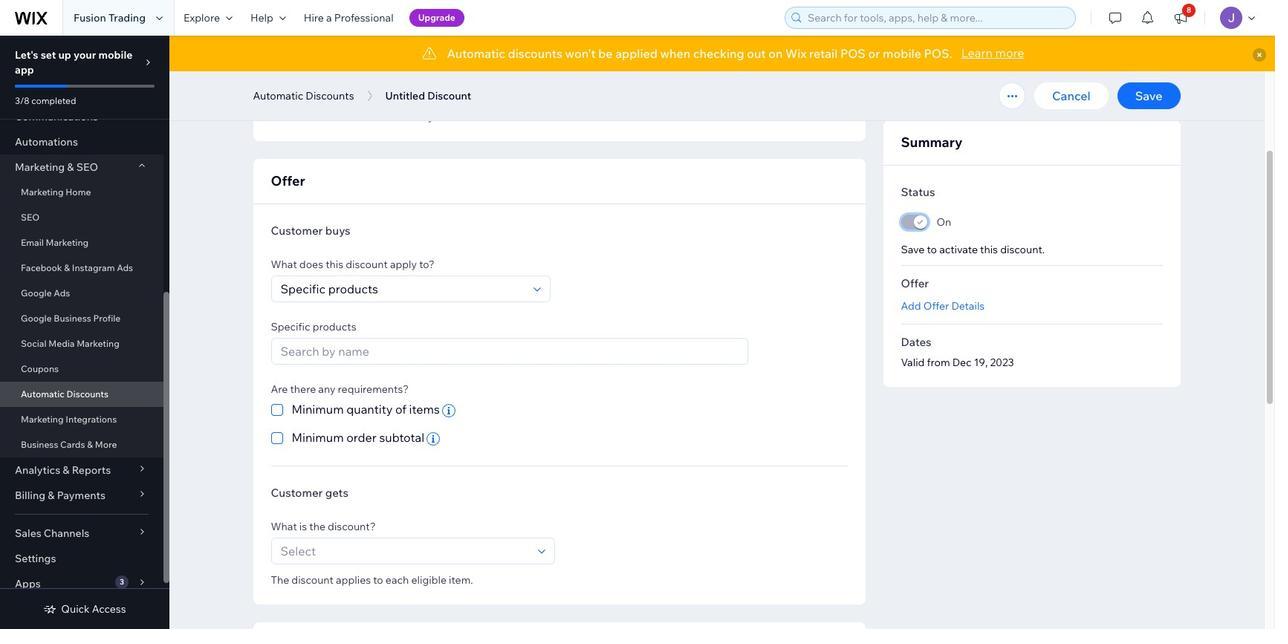 Task type: locate. For each thing, give the bounding box(es) containing it.
customer up does
[[271, 224, 323, 238]]

3/8
[[15, 95, 29, 106]]

1 minimum from the top
[[292, 402, 344, 417]]

mobile
[[883, 46, 921, 61], [98, 48, 133, 62]]

1 vertical spatial minimum
[[292, 430, 344, 445]]

google up social
[[21, 313, 52, 324]]

1 horizontal spatial save
[[1135, 88, 1163, 103]]

email marketing
[[21, 237, 89, 248]]

1 horizontal spatial on
[[769, 46, 783, 61]]

to?
[[419, 258, 435, 271]]

sales
[[15, 527, 41, 540]]

0 vertical spatial customer
[[271, 224, 323, 238]]

alert containing learn more
[[169, 36, 1275, 71]]

1 horizontal spatial seo
[[76, 161, 98, 174]]

communications button
[[0, 104, 163, 129]]

select field up 'each'
[[276, 539, 533, 564]]

customer for customer buys
[[271, 224, 323, 238]]

discounts for automatic discounts button
[[306, 89, 354, 103]]

1 vertical spatial on
[[413, 110, 426, 123]]

& left reports
[[63, 464, 70, 477]]

there
[[290, 383, 316, 396]]

save inside button
[[1135, 88, 1163, 103]]

0 horizontal spatial seo
[[21, 212, 40, 223]]

marketing up the business cards & more
[[21, 414, 64, 425]]

what left does
[[271, 258, 297, 271]]

2 what from the top
[[271, 520, 297, 534]]

this right does
[[326, 258, 343, 271]]

won't
[[565, 46, 596, 61]]

0 vertical spatial to
[[927, 243, 937, 256]]

billing & payments
[[15, 489, 105, 502]]

2 select field from the top
[[276, 539, 533, 564]]

seo down the automations link
[[76, 161, 98, 174]]

what does this discount apply to?
[[271, 258, 435, 271]]

1 horizontal spatial discounts
[[306, 89, 354, 103]]

8 button
[[1165, 0, 1197, 36]]

Minimum order subtotal checkbox
[[271, 429, 442, 448]]

on right out
[[769, 46, 783, 61]]

& for seo
[[67, 161, 74, 174]]

1 vertical spatial this
[[980, 243, 998, 256]]

your
[[74, 48, 96, 62], [428, 110, 450, 123]]

marketing & seo
[[15, 161, 98, 174]]

1 select field from the top
[[276, 276, 529, 302]]

1 vertical spatial your
[[428, 110, 450, 123]]

is
[[299, 520, 307, 534]]

1 vertical spatial business
[[21, 439, 58, 450]]

discounts inside sidebar element
[[67, 389, 109, 400]]

2 google from the top
[[21, 313, 52, 324]]

0 horizontal spatial to
[[373, 574, 383, 587]]

business
[[54, 313, 91, 324], [21, 439, 58, 450]]

0 vertical spatial what
[[271, 258, 297, 271]]

let's
[[15, 48, 38, 62]]

0 horizontal spatial discount
[[292, 574, 334, 587]]

add offer details
[[901, 299, 985, 313]]

marketing inside popup button
[[15, 161, 65, 174]]

0 vertical spatial offer
[[271, 172, 305, 190]]

products
[[313, 320, 356, 334]]

0 vertical spatial on
[[769, 46, 783, 61]]

ads right instagram
[[117, 262, 133, 273]]

marketing
[[15, 161, 65, 174], [21, 187, 64, 198], [46, 237, 89, 248], [77, 338, 119, 349], [21, 414, 64, 425]]

0 vertical spatial your
[[74, 48, 96, 62]]

fusion trading
[[74, 11, 146, 25]]

automatic inside automatic discounts link
[[21, 389, 65, 400]]

& up home
[[67, 161, 74, 174]]

& right billing on the bottom of page
[[48, 489, 55, 502]]

minimum quantity of items
[[292, 402, 440, 417]]

automatic discounts up customers
[[253, 89, 354, 103]]

0 vertical spatial seo
[[76, 161, 98, 174]]

explore
[[184, 11, 220, 25]]

2 vertical spatial automatic
[[21, 389, 65, 400]]

1 horizontal spatial automatic discounts
[[253, 89, 354, 103]]

or
[[868, 46, 880, 61]]

3
[[120, 577, 124, 587]]

0 vertical spatial save
[[1135, 88, 1163, 103]]

marketing down profile
[[77, 338, 119, 349]]

0 vertical spatial automatic discounts
[[253, 89, 354, 103]]

add offer details button
[[901, 299, 985, 313]]

customer up is
[[271, 486, 323, 500]]

any
[[318, 383, 336, 396]]

1 vertical spatial save
[[901, 243, 925, 256]]

1 horizontal spatial this
[[364, 110, 382, 123]]

Search for tools, apps, help & more... field
[[803, 7, 1071, 28]]

0 vertical spatial discounts
[[306, 89, 354, 103]]

1 vertical spatial automatic discounts
[[21, 389, 109, 400]]

2 horizontal spatial this
[[980, 243, 998, 256]]

business up analytics
[[21, 439, 58, 450]]

discounts up "will"
[[306, 89, 354, 103]]

1 vertical spatial select field
[[276, 539, 533, 564]]

0 horizontal spatial this
[[326, 258, 343, 271]]

business up social media marketing
[[54, 313, 91, 324]]

untitled discount
[[385, 89, 471, 103]]

automatic up customers
[[253, 89, 303, 103]]

& inside popup button
[[67, 161, 74, 174]]

1 google from the top
[[21, 288, 52, 299]]

learn more
[[961, 45, 1024, 60]]

coupons link
[[0, 357, 163, 382]]

google ads link
[[0, 281, 163, 306]]

access
[[92, 603, 126, 616]]

0 horizontal spatial your
[[74, 48, 96, 62]]

of
[[395, 402, 407, 417]]

2023
[[990, 356, 1014, 369]]

discount
[[346, 258, 388, 271], [292, 574, 334, 587]]

discount.
[[1000, 243, 1045, 256]]

your left site.
[[428, 110, 450, 123]]

minimum left "order"
[[292, 430, 344, 445]]

buys
[[325, 224, 350, 238]]

automatic up discount
[[447, 46, 505, 61]]

dec
[[952, 356, 972, 369]]

order
[[346, 430, 377, 445]]

when
[[660, 46, 691, 61]]

offer up the add
[[901, 276, 929, 291]]

to
[[927, 243, 937, 256], [373, 574, 383, 587]]

0 horizontal spatial automatic discounts
[[21, 389, 109, 400]]

trading
[[108, 11, 146, 25]]

marketing for home
[[21, 187, 64, 198]]

quantity
[[346, 402, 393, 417]]

1 horizontal spatial to
[[927, 243, 937, 256]]

automatic down coupons
[[21, 389, 65, 400]]

minimum down any
[[292, 402, 344, 417]]

google down facebook
[[21, 288, 52, 299]]

marketing & seo button
[[0, 155, 163, 180]]

automatic discounts for automatic discounts link
[[21, 389, 109, 400]]

Select field
[[276, 276, 529, 302], [276, 539, 533, 564]]

offer
[[271, 172, 305, 190], [901, 276, 929, 291], [924, 299, 949, 313]]

0 vertical spatial discount
[[346, 258, 388, 271]]

to left 'activate'
[[927, 243, 937, 256]]

1 vertical spatial automatic
[[253, 89, 303, 103]]

from
[[927, 356, 950, 369]]

0 vertical spatial automatic
[[447, 46, 505, 61]]

minimum for minimum quantity of items
[[292, 402, 344, 417]]

2 vertical spatial this
[[326, 258, 343, 271]]

select field down apply
[[276, 276, 529, 302]]

let's set up your mobile app
[[15, 48, 133, 77]]

help
[[250, 11, 273, 25]]

marketing for integrations
[[21, 414, 64, 425]]

wix
[[786, 46, 807, 61]]

offer up customer buys
[[271, 172, 305, 190]]

on right name
[[413, 110, 426, 123]]

automatic
[[447, 46, 505, 61], [253, 89, 303, 103], [21, 389, 65, 400]]

to left 'each'
[[373, 574, 383, 587]]

0 vertical spatial select field
[[276, 276, 529, 302]]

0 horizontal spatial discounts
[[67, 389, 109, 400]]

seo inside popup button
[[76, 161, 98, 174]]

automatic discounts inside sidebar element
[[21, 389, 109, 400]]

1 vertical spatial customer
[[271, 486, 323, 500]]

0 horizontal spatial save
[[901, 243, 925, 256]]

seo up email
[[21, 212, 40, 223]]

automatic discounts won't be applied when checking out on wix retail pos or mobile pos.
[[447, 46, 952, 61]]

mobile right or on the top of the page
[[883, 46, 921, 61]]

& right facebook
[[64, 262, 70, 273]]

1 vertical spatial to
[[373, 574, 383, 587]]

completed
[[31, 95, 76, 106]]

0 vertical spatial ads
[[117, 262, 133, 273]]

discounts inside button
[[306, 89, 354, 103]]

automatic inside automatic discounts button
[[253, 89, 303, 103]]

mobile down "fusion trading"
[[98, 48, 133, 62]]

2 minimum from the top
[[292, 430, 344, 445]]

ads
[[117, 262, 133, 273], [54, 288, 70, 299]]

1 horizontal spatial discount
[[346, 258, 388, 271]]

out
[[747, 46, 766, 61]]

learn more link
[[961, 44, 1024, 62]]

untitled discount button
[[378, 85, 479, 107]]

0 vertical spatial business
[[54, 313, 91, 324]]

customer gets
[[271, 486, 349, 500]]

marketing down automations
[[15, 161, 65, 174]]

0 horizontal spatial ads
[[54, 288, 70, 299]]

1 horizontal spatial automatic
[[253, 89, 303, 103]]

0 horizontal spatial on
[[413, 110, 426, 123]]

alert
[[169, 36, 1275, 71]]

2 horizontal spatial automatic
[[447, 46, 505, 61]]

this right 'activate'
[[980, 243, 998, 256]]

1 horizontal spatial your
[[428, 110, 450, 123]]

1 vertical spatial discounts
[[67, 389, 109, 400]]

discount right the
[[292, 574, 334, 587]]

discounts up integrations
[[67, 389, 109, 400]]

this right see
[[364, 110, 382, 123]]

1 vertical spatial seo
[[21, 212, 40, 223]]

1 vertical spatial google
[[21, 313, 52, 324]]

0 vertical spatial minimum
[[292, 402, 344, 417]]

1 vertical spatial what
[[271, 520, 297, 534]]

minimum inside option
[[292, 430, 344, 445]]

apps
[[15, 577, 41, 591]]

integrations
[[66, 414, 117, 425]]

0 vertical spatial google
[[21, 288, 52, 299]]

status
[[901, 185, 935, 199]]

discount left apply
[[346, 258, 388, 271]]

gets
[[325, 486, 349, 500]]

seo
[[76, 161, 98, 174], [21, 212, 40, 223]]

discount
[[427, 89, 471, 103]]

activate
[[939, 243, 978, 256]]

1 what from the top
[[271, 258, 297, 271]]

what left is
[[271, 520, 297, 534]]

the
[[309, 520, 325, 534]]

offer right the add
[[924, 299, 949, 313]]

0 horizontal spatial mobile
[[98, 48, 133, 62]]

automatic discounts inside button
[[253, 89, 354, 103]]

19,
[[974, 356, 988, 369]]

your right up
[[74, 48, 96, 62]]

ads up the google business profile
[[54, 288, 70, 299]]

minimum inside 'option'
[[292, 402, 344, 417]]

sales channels
[[15, 527, 89, 540]]

select field for discount?
[[276, 539, 533, 564]]

0 vertical spatial this
[[364, 110, 382, 123]]

are there any requirements?
[[271, 383, 409, 396]]

upgrade
[[418, 12, 455, 23]]

0 horizontal spatial automatic
[[21, 389, 65, 400]]

learn
[[961, 45, 993, 60]]

2 customer from the top
[[271, 486, 323, 500]]

1 customer from the top
[[271, 224, 323, 238]]

valid
[[901, 356, 925, 369]]

automatic discounts up marketing integrations
[[21, 389, 109, 400]]

marketing down marketing & seo
[[21, 187, 64, 198]]



Task type: vqa. For each thing, say whether or not it's contained in the screenshot.
the Search by name field
yes



Task type: describe. For each thing, give the bounding box(es) containing it.
up
[[58, 48, 71, 62]]

automatic for automatic discounts link
[[21, 389, 65, 400]]

Minimum quantity of items checkbox
[[271, 401, 458, 420]]

8
[[1187, 5, 1191, 15]]

google business profile
[[21, 313, 121, 324]]

this for activate
[[980, 243, 998, 256]]

cancel button
[[1035, 82, 1109, 109]]

save for save
[[1135, 88, 1163, 103]]

upgrade button
[[409, 9, 464, 27]]

the discount applies to each eligible item.
[[271, 574, 473, 587]]

& left more
[[87, 439, 93, 450]]

minimum for minimum order subtotal
[[292, 430, 344, 445]]

analytics
[[15, 464, 60, 477]]

& for reports
[[63, 464, 70, 477]]

settings
[[15, 552, 56, 566]]

& for payments
[[48, 489, 55, 502]]

facebook & instagram ads
[[21, 262, 133, 273]]

mobile inside let's set up your mobile app
[[98, 48, 133, 62]]

automatic discounts for automatic discounts button
[[253, 89, 354, 103]]

see
[[344, 110, 361, 123]]

google for google business profile
[[21, 313, 52, 324]]

specific products
[[271, 320, 356, 334]]

home
[[66, 187, 91, 198]]

automatic for automatic discounts button
[[253, 89, 303, 103]]

& for instagram
[[64, 262, 70, 273]]

pos
[[840, 46, 866, 61]]

add
[[901, 299, 921, 313]]

professional
[[334, 11, 394, 25]]

customer for customer gets
[[271, 486, 323, 500]]

are
[[271, 383, 288, 396]]

hire
[[304, 11, 324, 25]]

more
[[95, 439, 117, 450]]

save to activate this discount.
[[901, 243, 1045, 256]]

fusion
[[74, 11, 106, 25]]

marketing integrations
[[21, 414, 117, 425]]

specific
[[271, 320, 310, 334]]

e.g., Summer Sale field
[[276, 75, 550, 100]]

automatic discounts button
[[246, 85, 362, 107]]

requirements?
[[338, 383, 409, 396]]

will
[[326, 110, 342, 123]]

what is the discount?
[[271, 520, 376, 534]]

social media marketing
[[21, 338, 119, 349]]

checking
[[693, 46, 744, 61]]

1 vertical spatial discount
[[292, 574, 334, 587]]

settings link
[[0, 546, 163, 571]]

3/8 completed
[[15, 95, 76, 106]]

discounts for automatic discounts link
[[67, 389, 109, 400]]

profile
[[93, 313, 121, 324]]

social media marketing link
[[0, 331, 163, 357]]

minimum order subtotal
[[292, 430, 424, 445]]

this for see
[[364, 110, 382, 123]]

google ads
[[21, 288, 70, 299]]

1 vertical spatial ads
[[54, 288, 70, 299]]

customers will see this name on your site.
[[271, 110, 472, 123]]

discount?
[[328, 520, 376, 534]]

customers
[[271, 110, 324, 123]]

seo link
[[0, 205, 163, 230]]

quick access button
[[43, 603, 126, 616]]

select field for discount
[[276, 276, 529, 302]]

pos.
[[924, 46, 952, 61]]

sidebar element
[[0, 0, 169, 629]]

applied
[[615, 46, 658, 61]]

untitled
[[385, 89, 425, 103]]

analytics & reports button
[[0, 458, 163, 483]]

dates valid from dec 19, 2023
[[901, 335, 1014, 369]]

marketing up facebook & instagram ads
[[46, 237, 89, 248]]

app
[[15, 63, 34, 77]]

what for what does this discount apply to?
[[271, 258, 297, 271]]

a
[[326, 11, 332, 25]]

details
[[952, 299, 985, 313]]

summary
[[901, 134, 963, 151]]

each
[[386, 574, 409, 587]]

email marketing link
[[0, 230, 163, 256]]

dates
[[901, 335, 932, 349]]

1 horizontal spatial mobile
[[883, 46, 921, 61]]

google for google ads
[[21, 288, 52, 299]]

be
[[598, 46, 613, 61]]

communications
[[15, 110, 98, 123]]

instagram
[[72, 262, 115, 273]]

social
[[21, 338, 47, 349]]

reports
[[72, 464, 111, 477]]

quick
[[61, 603, 90, 616]]

coupons
[[21, 363, 59, 375]]

channels
[[44, 527, 89, 540]]

facebook & instagram ads link
[[0, 256, 163, 281]]

payments
[[57, 489, 105, 502]]

facebook
[[21, 262, 62, 273]]

site.
[[452, 110, 472, 123]]

marketing home link
[[0, 180, 163, 205]]

automatic discounts link
[[0, 382, 163, 407]]

1 horizontal spatial ads
[[117, 262, 133, 273]]

set
[[41, 48, 56, 62]]

marketing integrations link
[[0, 407, 163, 433]]

automations link
[[0, 129, 163, 155]]

1 vertical spatial offer
[[901, 276, 929, 291]]

save for save to activate this discount.
[[901, 243, 925, 256]]

customer buys
[[271, 224, 350, 238]]

what for what is the discount?
[[271, 520, 297, 534]]

your inside let's set up your mobile app
[[74, 48, 96, 62]]

cancel
[[1052, 88, 1091, 103]]

on
[[937, 216, 951, 229]]

items
[[409, 402, 440, 417]]

hire a professional
[[304, 11, 394, 25]]

Search by name field
[[276, 339, 743, 364]]

item.
[[449, 574, 473, 587]]

marketing for &
[[15, 161, 65, 174]]

2 vertical spatial offer
[[924, 299, 949, 313]]



